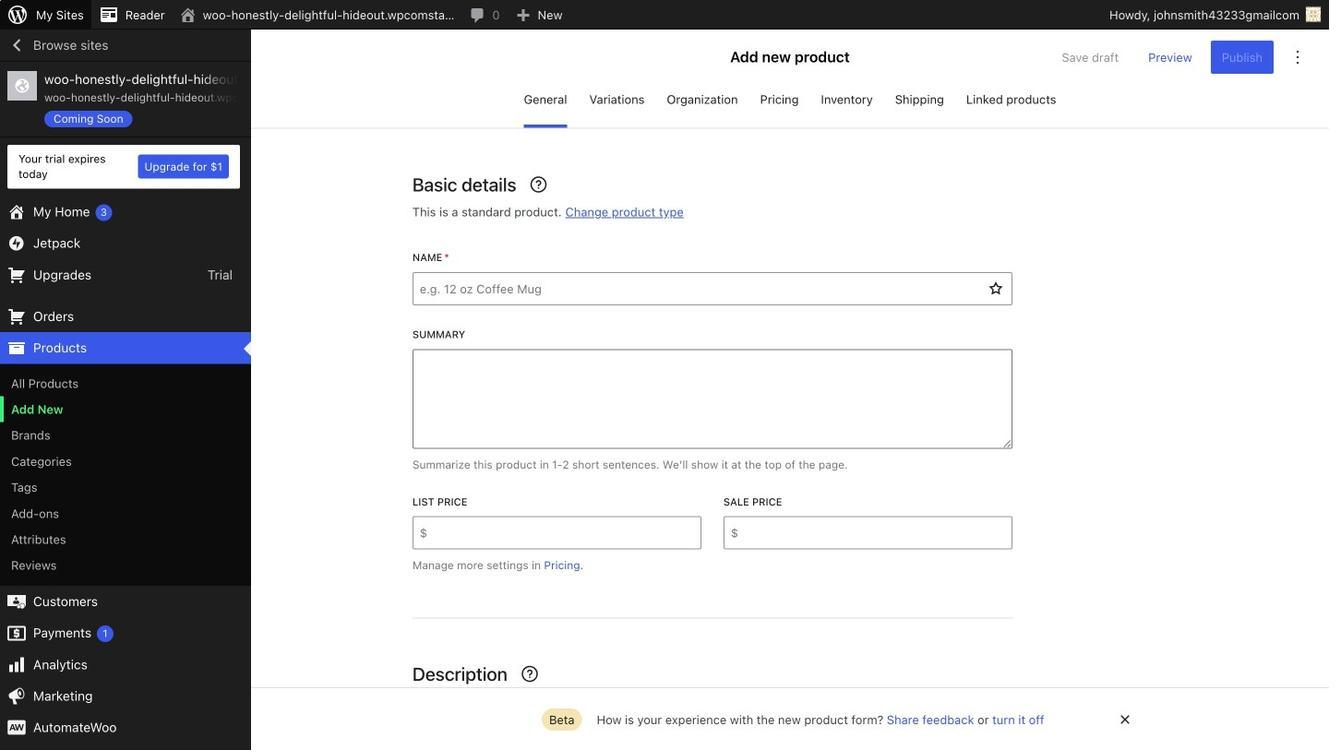Task type: describe. For each thing, give the bounding box(es) containing it.
2 block: product section document from the top
[[413, 664, 1013, 751]]

block: columns document
[[413, 495, 1013, 574]]

view helper text image
[[519, 664, 541, 686]]

product editor top bar. region
[[251, 30, 1330, 128]]

main menu navigation
[[0, 30, 251, 751]]



Task type: locate. For each thing, give the bounding box(es) containing it.
tab list
[[251, 85, 1330, 128]]

e.g. 12 oz Coffee Mug field
[[413, 272, 980, 306]]

1 vertical spatial block: product section document
[[413, 664, 1013, 751]]

options image
[[1287, 46, 1309, 68]]

hide this message image
[[1115, 709, 1137, 731]]

None text field
[[413, 349, 1013, 449]]

view helper text image
[[528, 174, 550, 196]]

1 block: product section document from the top
[[413, 174, 1013, 619]]

toolbar navigation
[[0, 0, 1330, 33]]

mark as featured image
[[985, 278, 1007, 300]]

block: product section document
[[413, 174, 1013, 619], [413, 664, 1013, 751]]

None text field
[[413, 715, 1013, 751]]

None field
[[427, 517, 702, 550], [739, 517, 1013, 550], [427, 517, 702, 550], [739, 517, 1013, 550]]

0 vertical spatial block: product section document
[[413, 174, 1013, 619]]

block: product details section description document
[[413, 203, 1013, 221]]



Task type: vqa. For each thing, say whether or not it's contained in the screenshot.
2nd AutomateWoo element from the bottom of the Main menu 'navigation'
no



